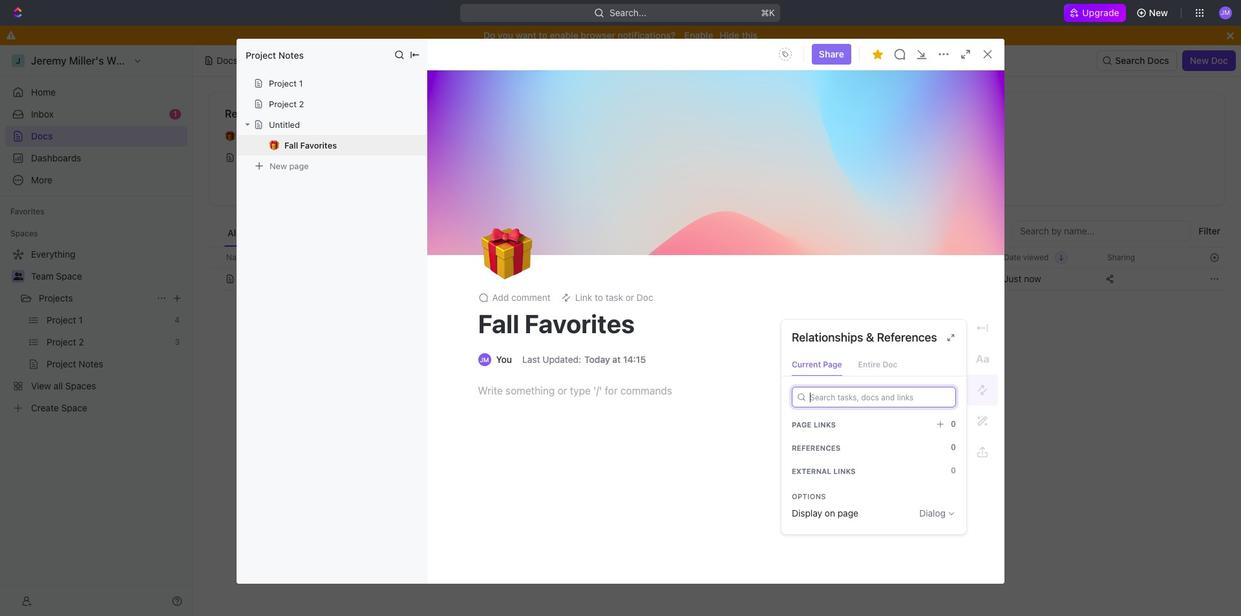 Task type: vqa. For each thing, say whether or not it's contained in the screenshot.
TODAY
yes



Task type: describe. For each thing, give the bounding box(es) containing it.
date viewed button
[[997, 248, 1069, 268]]

home link
[[5, 82, 188, 103]]

by
[[952, 108, 964, 120]]

3 cell from the left
[[743, 268, 893, 291]]

relationships & references
[[792, 331, 938, 345]]

all
[[228, 228, 239, 239]]

external links
[[792, 467, 856, 476]]

dialog button
[[920, 508, 956, 519]]

reposition
[[820, 234, 865, 245]]

all button
[[224, 221, 242, 247]]

link
[[575, 292, 593, 303]]

link to task or doc
[[575, 292, 654, 303]]

date updated
[[901, 253, 950, 262]]

enable
[[685, 30, 713, 41]]

display on page
[[792, 508, 859, 519]]

search...
[[610, 7, 647, 18]]

0 vertical spatial page
[[289, 161, 309, 171]]

dialog
[[920, 508, 946, 519]]

just
[[1004, 274, 1022, 285]]

1 cell from the left
[[209, 268, 223, 291]]

tab list containing all
[[224, 221, 534, 247]]

1 vertical spatial page
[[838, 508, 859, 519]]

0 vertical spatial 1
[[299, 78, 303, 89]]

link to task or doc button
[[556, 289, 659, 307]]

date for date viewed
[[1004, 253, 1021, 262]]

projects link
[[39, 288, 151, 309]]

1 vertical spatial references
[[792, 444, 841, 452]]

current page
[[792, 360, 842, 370]]

Search tasks, docs and links text field
[[799, 388, 952, 407]]

0 for external links
[[951, 466, 956, 476]]

dashboards
[[31, 153, 81, 164]]

archived button
[[489, 221, 534, 247]]

or
[[626, 292, 634, 303]]

favorites inside 🎁 fall favorites
[[300, 140, 337, 151]]

external
[[792, 467, 832, 476]]

new for new page
[[270, 161, 287, 171]]

add
[[492, 292, 509, 303]]

jm inside dropdown button
[[1221, 9, 1231, 16]]

viewed
[[1024, 253, 1049, 262]]

options
[[792, 493, 826, 501]]

⌘k
[[762, 7, 776, 18]]

created by me
[[910, 108, 981, 120]]

upgrade
[[1083, 7, 1120, 18]]

upgrade link
[[1065, 4, 1126, 22]]

browser
[[581, 30, 616, 41]]

sidebar navigation
[[0, 45, 193, 617]]

0 for references
[[951, 443, 956, 453]]

change
[[882, 234, 915, 245]]

2
[[299, 99, 304, 109]]

4 cell from the left
[[893, 268, 997, 291]]

just now
[[1004, 274, 1042, 285]]

🎁 button
[[269, 140, 285, 151]]

just now table
[[209, 247, 1226, 292]]

location
[[621, 253, 653, 262]]

dashboards link
[[5, 148, 188, 169]]

display
[[792, 508, 823, 519]]

0 vertical spatial references
[[877, 331, 938, 345]]

jm button
[[1216, 3, 1236, 23]]

task
[[606, 292, 623, 303]]

🎁 up the add at the left top
[[481, 224, 533, 285]]

want
[[516, 30, 537, 41]]

search docs
[[1116, 55, 1170, 66]]

links for external links
[[834, 467, 856, 476]]

untitled • for recent
[[243, 131, 283, 142]]

home
[[31, 87, 56, 98]]

tags
[[751, 253, 768, 262]]

now
[[1024, 274, 1042, 285]]

workspace
[[382, 228, 430, 239]]

just now row
[[209, 266, 1226, 292]]

reposition button
[[812, 230, 874, 250]]

1 inside sidebar navigation
[[173, 109, 177, 119]]

entire
[[859, 360, 881, 370]]

new page
[[270, 161, 309, 171]]

project notes link
[[562, 127, 873, 147]]

0 horizontal spatial notes
[[279, 49, 304, 60]]

spaces
[[10, 229, 38, 239]]

updated:
[[543, 355, 581, 365]]

🎁 down created
[[910, 132, 920, 142]]

untitled link for created by me
[[905, 147, 1215, 168]]

me
[[966, 108, 981, 120]]

1 horizontal spatial docs
[[217, 55, 238, 66]]

1 horizontal spatial notes
[[618, 131, 642, 142]]

• for recent
[[279, 132, 283, 142]]

0 vertical spatial to
[[539, 30, 548, 41]]

docs link
[[5, 126, 188, 147]]

new for new
[[1150, 7, 1169, 18]]

tree inside sidebar navigation
[[5, 244, 188, 419]]

page links
[[792, 421, 836, 429]]

untitled • for created by me
[[928, 131, 968, 142]]

share
[[819, 49, 845, 59]]



Task type: locate. For each thing, give the bounding box(es) containing it.
1 horizontal spatial page
[[823, 360, 842, 370]]

page
[[823, 360, 842, 370], [792, 421, 812, 429]]

to inside link to task or doc dropdown button
[[595, 292, 603, 303]]

1 horizontal spatial 1
[[299, 78, 303, 89]]

2 horizontal spatial doc
[[1212, 55, 1229, 66]]

fall inside 🎁 fall favorites
[[285, 140, 298, 151]]

page down 🎁 fall favorites
[[289, 161, 309, 171]]

1 horizontal spatial fall
[[478, 309, 519, 339]]

doc inside button
[[1212, 55, 1229, 66]]

0 vertical spatial links
[[814, 421, 836, 429]]

column header
[[209, 247, 223, 268]]

hide
[[720, 30, 740, 41]]

1 vertical spatial links
[[834, 467, 856, 476]]

relationships
[[792, 331, 864, 345]]

fall up new page
[[285, 140, 298, 151]]

1 vertical spatial notes
[[618, 131, 642, 142]]

new
[[1150, 7, 1169, 18], [1190, 55, 1209, 66], [270, 161, 287, 171]]

to
[[539, 30, 548, 41], [595, 292, 603, 303]]

3 0 from the top
[[951, 466, 956, 476]]

2 vertical spatial new
[[270, 161, 287, 171]]

docs inside button
[[1148, 55, 1170, 66]]

• for created by me
[[964, 132, 968, 142]]

0 horizontal spatial docs
[[31, 131, 53, 142]]

untitled
[[269, 120, 300, 130], [243, 131, 276, 142], [928, 131, 961, 142], [243, 152, 276, 163], [928, 152, 961, 163]]

2 cell from the left
[[614, 268, 743, 291]]

1 0 from the top
[[951, 420, 956, 429]]

project 1
[[269, 78, 303, 89]]

current
[[792, 360, 821, 370]]

you
[[496, 355, 512, 365]]

do you want to enable browser notifications? enable hide this
[[484, 30, 758, 41]]

1 vertical spatial jm
[[480, 356, 489, 364]]

date updated button
[[893, 248, 958, 268]]

0 horizontal spatial untitled •
[[243, 131, 283, 142]]

tree containing team space
[[5, 244, 188, 419]]

jm up new doc
[[1221, 9, 1231, 16]]

1 vertical spatial 0
[[951, 443, 956, 453]]

project notes
[[246, 49, 304, 60], [586, 131, 642, 142]]

1 horizontal spatial untitled •
[[928, 131, 968, 142]]

1 horizontal spatial doc
[[883, 360, 898, 370]]

to right want
[[539, 30, 548, 41]]

0 horizontal spatial project notes
[[246, 49, 304, 60]]

new right search docs
[[1190, 55, 1209, 66]]

today
[[585, 355, 610, 365]]

new doc button
[[1183, 50, 1236, 71]]

0 horizontal spatial 1
[[173, 109, 177, 119]]

0 horizontal spatial page
[[289, 161, 309, 171]]

untitled link for recent
[[220, 147, 530, 168]]

references down page links
[[792, 444, 841, 452]]

new down '🎁' dropdown button
[[270, 161, 287, 171]]

0 vertical spatial project notes
[[246, 49, 304, 60]]

0 horizontal spatial to
[[539, 30, 548, 41]]

date inside button
[[1004, 253, 1021, 262]]

search
[[1116, 55, 1146, 66]]

2 horizontal spatial docs
[[1148, 55, 1170, 66]]

updated
[[920, 253, 950, 262]]

🎁 up new page
[[269, 140, 279, 150]]

new up search docs
[[1150, 7, 1169, 18]]

0 horizontal spatial fall
[[285, 140, 298, 151]]

space
[[56, 271, 82, 282]]

1 vertical spatial doc
[[637, 292, 654, 303]]

favorites button
[[5, 204, 50, 220]]

untitled • down recent
[[243, 131, 283, 142]]

assigned button
[[438, 221, 484, 247]]

0 vertical spatial fall
[[285, 140, 298, 151]]

0 horizontal spatial references
[[792, 444, 841, 452]]

project
[[246, 49, 276, 60], [269, 78, 297, 89], [269, 99, 297, 109], [586, 131, 615, 142]]

0 horizontal spatial page
[[792, 421, 812, 429]]

page up external
[[792, 421, 812, 429]]

new button
[[1131, 3, 1176, 23]]

notes
[[279, 49, 304, 60], [618, 131, 642, 142]]

row containing name
[[209, 247, 1226, 268]]

recent
[[225, 108, 259, 120]]

on
[[825, 508, 835, 519]]

0 horizontal spatial doc
[[637, 292, 654, 303]]

•
[[279, 132, 283, 142], [964, 132, 968, 142]]

1 horizontal spatial •
[[964, 132, 968, 142]]

1 horizontal spatial date
[[1004, 253, 1021, 262]]

1 horizontal spatial untitled link
[[905, 147, 1215, 168]]

1 • from the left
[[279, 132, 283, 142]]

1 untitled link from the left
[[220, 147, 530, 168]]

0 horizontal spatial •
[[279, 132, 283, 142]]

🎁 fall favorites
[[269, 140, 337, 151]]

1 horizontal spatial new
[[1150, 7, 1169, 18]]

🎁 inside 🎁 fall favorites
[[269, 140, 279, 150]]

doc
[[1212, 55, 1229, 66], [637, 292, 654, 303], [883, 360, 898, 370]]

untitled • down created by me
[[928, 131, 968, 142]]

last
[[523, 355, 540, 365]]

1 horizontal spatial jm
[[1221, 9, 1231, 16]]

jm
[[1221, 9, 1231, 16], [480, 356, 489, 364]]

this
[[742, 30, 758, 41]]

2 0 from the top
[[951, 443, 956, 453]]

doc for entire doc
[[883, 360, 898, 370]]

to right link on the left top of page
[[595, 292, 603, 303]]

🎁
[[225, 132, 235, 142], [910, 132, 920, 142], [269, 140, 279, 150], [481, 224, 533, 285]]

2 horizontal spatial new
[[1190, 55, 1209, 66]]

1 vertical spatial 1
[[173, 109, 177, 119]]

new doc
[[1190, 55, 1229, 66]]

2 untitled • from the left
[[928, 131, 968, 142]]

do
[[484, 30, 496, 41]]

jm left 'you'
[[480, 356, 489, 364]]

1 date from the left
[[901, 253, 918, 262]]

date up just
[[1004, 253, 1021, 262]]

team space link
[[31, 266, 185, 287]]

cover
[[917, 234, 941, 245]]

fall down the add at the left top
[[478, 309, 519, 339]]

add comment
[[492, 292, 551, 303]]

user group image
[[13, 273, 23, 281]]

links for page links
[[814, 421, 836, 429]]

favorites inside button
[[10, 207, 44, 217]]

2 vertical spatial doc
[[883, 360, 898, 370]]

1 horizontal spatial references
[[877, 331, 938, 345]]

column header inside the "just now" table
[[209, 247, 223, 268]]

archived
[[493, 228, 531, 239]]

tab list
[[224, 221, 534, 247]]

change cover button
[[874, 230, 948, 250]]

date inside button
[[901, 253, 918, 262]]

date
[[901, 253, 918, 262], [1004, 253, 1021, 262]]

last updated: today at 14:15
[[523, 355, 646, 365]]

2 untitled link from the left
[[905, 147, 1215, 168]]

• down me
[[964, 132, 968, 142]]

1 horizontal spatial page
[[838, 508, 859, 519]]

tree
[[5, 244, 188, 419]]

0 horizontal spatial jm
[[480, 356, 489, 364]]

inbox
[[31, 109, 54, 120]]

0 vertical spatial new
[[1150, 7, 1169, 18]]

cell
[[209, 268, 223, 291], [614, 268, 743, 291], [743, 268, 893, 291], [893, 268, 997, 291]]

date for date updated
[[901, 253, 918, 262]]

doc for new doc
[[1212, 55, 1229, 66]]

0 horizontal spatial new
[[270, 161, 287, 171]]

search docs button
[[1098, 50, 1177, 71]]

references right &
[[877, 331, 938, 345]]

sharing
[[1108, 253, 1136, 262]]

• up new page
[[279, 132, 283, 142]]

doc inside dropdown button
[[637, 292, 654, 303]]

docs up recent
[[217, 55, 238, 66]]

page right current
[[823, 360, 842, 370]]

workspace button
[[379, 221, 433, 247]]

1 horizontal spatial project notes
[[586, 131, 642, 142]]

docs
[[217, 55, 238, 66], [1148, 55, 1170, 66], [31, 131, 53, 142]]

0 vertical spatial doc
[[1212, 55, 1229, 66]]

1 vertical spatial new
[[1190, 55, 1209, 66]]

favorites
[[568, 108, 612, 120], [300, 140, 337, 151], [10, 207, 44, 217], [525, 309, 635, 339]]

team
[[31, 271, 54, 282]]

date down change cover button
[[901, 253, 918, 262]]

notifications?
[[618, 30, 676, 41]]

1 horizontal spatial to
[[595, 292, 603, 303]]

at
[[613, 355, 621, 365]]

page
[[289, 161, 309, 171], [838, 508, 859, 519]]

created
[[910, 108, 949, 120]]

2 • from the left
[[964, 132, 968, 142]]

docs right search on the top right of page
[[1148, 55, 1170, 66]]

0 horizontal spatial date
[[901, 253, 918, 262]]

2 date from the left
[[1004, 253, 1021, 262]]

&
[[866, 331, 875, 345]]

comment
[[512, 292, 551, 303]]

1 vertical spatial project notes
[[586, 131, 642, 142]]

14:15
[[623, 355, 646, 365]]

change cover button
[[874, 230, 948, 250]]

enable
[[550, 30, 579, 41]]

date viewed
[[1004, 253, 1049, 262]]

docs inside sidebar navigation
[[31, 131, 53, 142]]

project 2
[[269, 99, 304, 109]]

1
[[299, 78, 303, 89], [173, 109, 177, 119]]

doc down jm dropdown button
[[1212, 55, 1229, 66]]

links
[[814, 421, 836, 429], [834, 467, 856, 476]]

2 vertical spatial 0
[[951, 466, 956, 476]]

🎁 down recent
[[225, 132, 235, 142]]

1 vertical spatial to
[[595, 292, 603, 303]]

fall favorites
[[478, 309, 635, 339]]

links up external links
[[814, 421, 836, 429]]

assigned
[[442, 228, 481, 239]]

name
[[226, 253, 248, 262]]

row
[[209, 247, 1226, 268]]

0 vertical spatial jm
[[1221, 9, 1231, 16]]

1 untitled • from the left
[[243, 131, 283, 142]]

dropdown menu image
[[775, 44, 796, 65]]

links right external
[[834, 467, 856, 476]]

0 horizontal spatial untitled link
[[220, 147, 530, 168]]

page right on
[[838, 508, 859, 519]]

team space
[[31, 271, 82, 282]]

you
[[498, 30, 513, 41]]

1 vertical spatial page
[[792, 421, 812, 429]]

1 vertical spatial fall
[[478, 309, 519, 339]]

entire doc
[[859, 360, 898, 370]]

0 vertical spatial notes
[[279, 49, 304, 60]]

0 vertical spatial page
[[823, 360, 842, 370]]

docs down inbox
[[31, 131, 53, 142]]

doc right entire
[[883, 360, 898, 370]]

Search by name... text field
[[1020, 222, 1184, 241]]

doc right or
[[637, 292, 654, 303]]

0 vertical spatial 0
[[951, 420, 956, 429]]

new for new doc
[[1190, 55, 1209, 66]]



